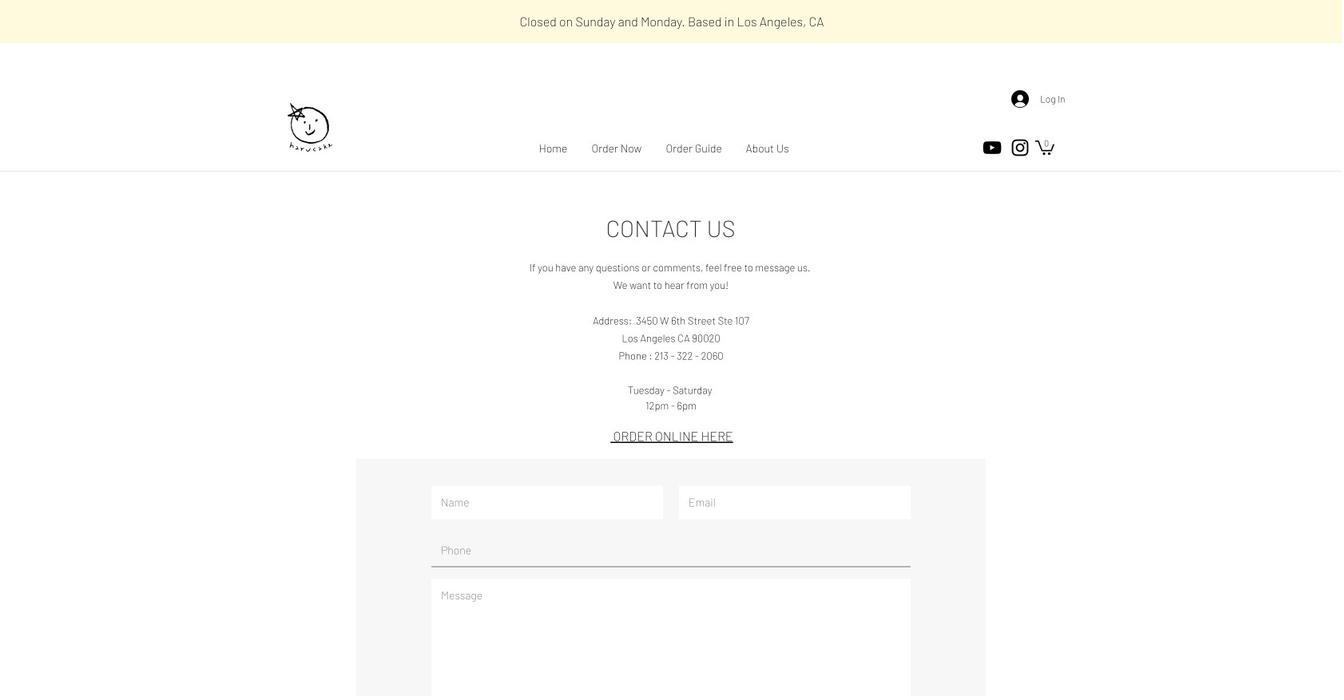 Task type: locate. For each thing, give the bounding box(es) containing it.
youtube image
[[981, 137, 1004, 159]]

social bar element
[[981, 137, 1032, 159]]

Email email field
[[679, 486, 911, 520]]

Name text field
[[432, 486, 663, 520]]

instagram image
[[1009, 137, 1032, 159]]

Message text field
[[432, 580, 911, 697]]



Task type: describe. For each thing, give the bounding box(es) containing it.
하루로고 파이널3_edited.png image
[[280, 89, 339, 168]]

Phone telephone field
[[432, 534, 911, 568]]



